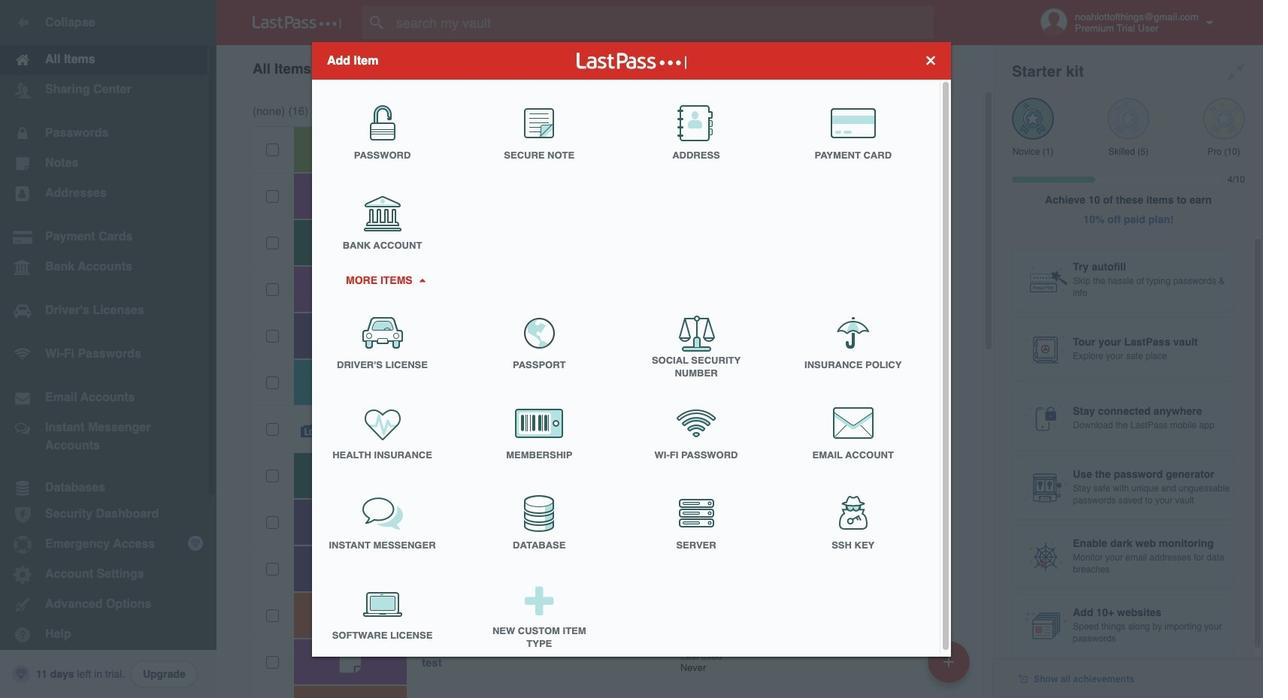 Task type: locate. For each thing, give the bounding box(es) containing it.
dialog
[[312, 42, 952, 662]]

Search search field
[[363, 6, 964, 39]]



Task type: describe. For each thing, give the bounding box(es) containing it.
caret right image
[[417, 278, 427, 282]]

main navigation navigation
[[0, 0, 217, 699]]

search my vault text field
[[363, 6, 964, 39]]

new item image
[[944, 657, 955, 668]]

lastpass image
[[253, 16, 342, 29]]

new item navigation
[[923, 637, 979, 699]]

vault options navigation
[[217, 45, 994, 90]]



